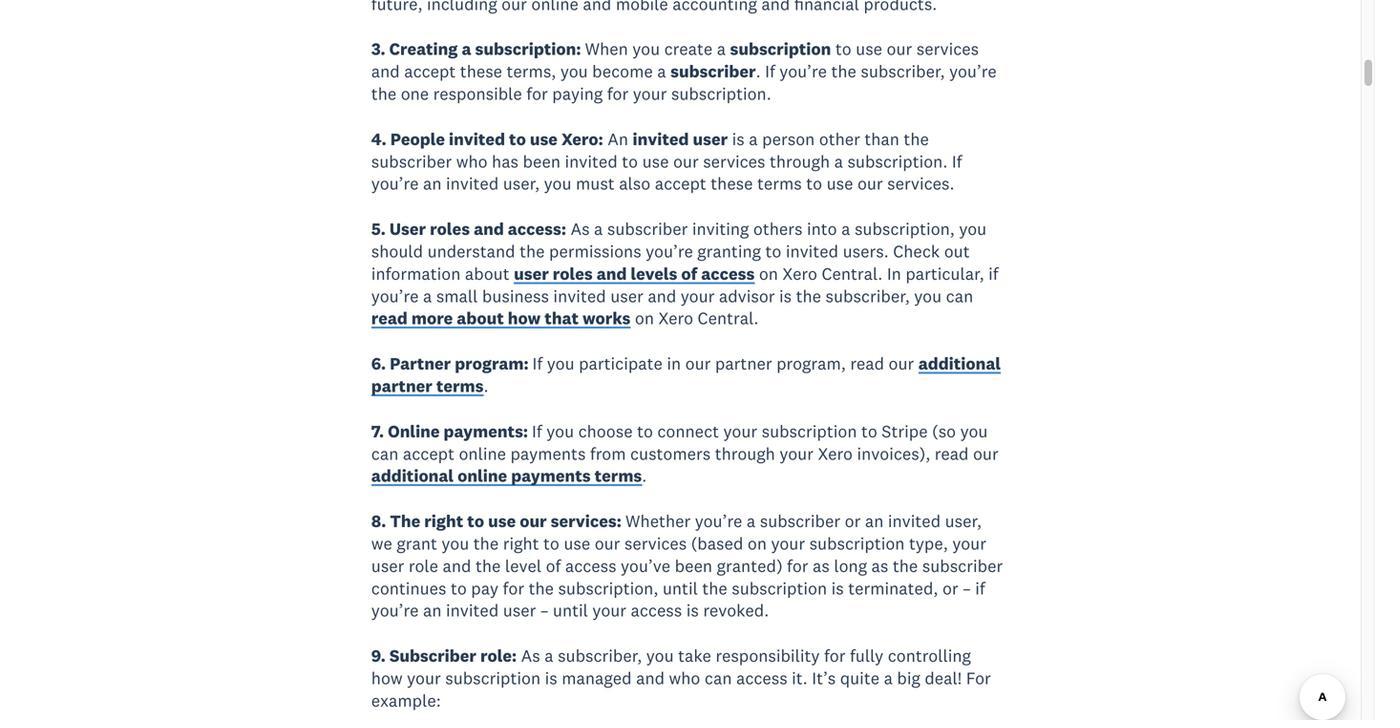Task type: vqa. For each thing, say whether or not it's contained in the screenshot.
Access in the As a subscriber, you take responsibility for fully controlling how your subscription is managed and who can access it. It's quite a big deal! For example:
yes



Task type: locate. For each thing, give the bounding box(es) containing it.
partner inside additional partner terms
[[371, 375, 433, 396]]

your
[[633, 83, 667, 104], [681, 285, 715, 306], [724, 421, 758, 442], [780, 443, 814, 464], [771, 533, 806, 554], [953, 533, 987, 554], [593, 600, 627, 621], [407, 668, 441, 689]]

services
[[917, 38, 979, 59], [703, 151, 766, 172], [625, 533, 687, 554]]

0 horizontal spatial terms
[[436, 375, 484, 396]]

0 vertical spatial subscription,
[[855, 218, 955, 239]]

as a subscriber inviting others into a subscription, you should understand the permissions you're granting to invited users. check out information about
[[371, 218, 987, 284]]

1 vertical spatial about
[[457, 308, 504, 329]]

if inside on xero central. in particular, if you're a small business invited user and your advisor is the subscriber, you can read more about how that works on xero central.
[[989, 263, 999, 284]]

subscription inside as a subscriber, you take responsibility for fully controlling how your subscription is managed and who can access it. it's quite a big deal! for example:
[[445, 668, 541, 689]]

– right "terminated,"
[[963, 578, 971, 599]]

user roles and levels of access
[[514, 263, 755, 284]]

0 vertical spatial –
[[963, 578, 971, 599]]

is a person other than the subscriber who has been invited to use our services through a subscription. if you're an invited user, you must also accept these terms to use our services.
[[371, 128, 963, 194]]

additional inside additional partner terms
[[919, 353, 1001, 374]]

who inside as a subscriber, you take responsibility for fully controlling how your subscription is managed and who can access it. it's quite a big deal! for example:
[[669, 668, 701, 689]]

1 horizontal spatial who
[[669, 668, 701, 689]]

user
[[693, 128, 728, 149], [514, 263, 549, 284], [611, 285, 644, 306], [371, 555, 405, 576], [503, 600, 536, 621]]

central.
[[822, 263, 883, 284], [698, 308, 759, 329]]

terms
[[758, 173, 802, 194], [436, 375, 484, 396], [595, 465, 642, 486]]

information
[[371, 263, 461, 284]]

about down understand
[[465, 263, 510, 284]]

subscriber, inside as a subscriber, you take responsibility for fully controlling how your subscription is managed and who can access it. it's quite a big deal! for example:
[[558, 645, 642, 666]]

1 vertical spatial partner
[[371, 375, 433, 396]]

the inside as a subscriber inviting others into a subscription, you should understand the permissions you're granting to invited users. check out information about
[[520, 241, 545, 262]]

1 vertical spatial online
[[458, 465, 507, 486]]

xero left invoices),
[[818, 443, 853, 464]]

the up "terminated,"
[[893, 555, 918, 576]]

1 horizontal spatial can
[[705, 668, 732, 689]]

subscription up person
[[730, 38, 832, 59]]

and down 'levels'
[[648, 285, 677, 306]]

2 vertical spatial read
[[935, 443, 969, 464]]

0 vertical spatial until
[[663, 578, 698, 599]]

you left must
[[544, 173, 572, 194]]

1 horizontal spatial read
[[851, 353, 885, 374]]

through inside if you choose to connect your subscription to stripe (so you can accept online payments from customers through your xero invoices), read our additional online payments terms .
[[715, 443, 776, 464]]

can down take on the bottom
[[705, 668, 732, 689]]

your down you've at bottom
[[593, 600, 627, 621]]

who
[[456, 151, 488, 172], [669, 668, 701, 689]]

subscription down "program,"
[[762, 421, 857, 442]]

inviting
[[693, 218, 749, 239]]

and
[[371, 61, 400, 82], [474, 218, 504, 239], [597, 263, 627, 284], [648, 285, 677, 306], [443, 555, 471, 576], [636, 668, 665, 689]]

subscriber, down in on the top
[[826, 285, 910, 306]]

to
[[836, 38, 852, 59], [509, 128, 526, 149], [622, 151, 638, 172], [807, 173, 823, 194], [766, 241, 782, 262], [637, 421, 653, 442], [862, 421, 878, 442], [467, 511, 484, 532], [544, 533, 560, 554], [451, 578, 467, 599]]

2 vertical spatial .
[[642, 465, 647, 486]]

0 horizontal spatial been
[[523, 151, 561, 172]]

if right payments:
[[532, 421, 542, 442]]

1 vertical spatial these
[[711, 173, 753, 194]]

1 horizontal spatial services
[[703, 151, 766, 172]]

your down as a subscriber inviting others into a subscription, you should understand the permissions you're granting to invited users. check out information about
[[681, 285, 715, 306]]

subscription inside if you choose to connect your subscription to stripe (so you can accept online payments from customers through your xero invoices), read our additional online payments terms .
[[762, 421, 857, 442]]

1 vertical spatial subscriber,
[[826, 285, 910, 306]]

1 vertical spatial xero
[[659, 308, 694, 329]]

to up other
[[836, 38, 852, 59]]

read inside on xero central. in particular, if you're a small business invited user and your advisor is the subscriber, you can read more about how that works on xero central.
[[371, 308, 408, 329]]

read inside if you choose to connect your subscription to stripe (so you can accept online payments from customers through your xero invoices), read our additional online payments terms .
[[935, 443, 969, 464]]

can down the 7.
[[371, 443, 399, 464]]

how inside on xero central. in particular, if you're a small business invited user and your advisor is the subscriber, you can read more about how that works on xero central.
[[508, 308, 541, 329]]

is right advisor
[[780, 285, 792, 306]]

creating
[[389, 38, 458, 59]]

0 vertical spatial subscriber,
[[861, 61, 945, 82]]

is
[[732, 128, 745, 149], [780, 285, 792, 306], [832, 578, 844, 599], [687, 600, 699, 621], [545, 668, 558, 689]]

who left has
[[456, 151, 488, 172]]

you're inside as a subscriber inviting others into a subscription, you should understand the permissions you're granting to invited users. check out information about
[[646, 241, 693, 262]]

0 vertical spatial if
[[989, 263, 999, 284]]

2 vertical spatial terms
[[595, 465, 642, 486]]

1 vertical spatial subscription.
[[848, 151, 948, 172]]

online
[[388, 421, 440, 442]]

through
[[770, 151, 830, 172], [715, 443, 776, 464]]

1 horizontal spatial partner
[[716, 353, 773, 374]]

small
[[436, 285, 478, 306]]

2 horizontal spatial can
[[946, 285, 974, 306]]

check
[[894, 241, 940, 262]]

has
[[492, 151, 519, 172]]

on up advisor
[[759, 263, 779, 284]]

2 vertical spatial subscriber,
[[558, 645, 642, 666]]

. inside . if you're the subscriber, you're the one responsible for paying for your subscription.
[[756, 61, 761, 82]]

2 vertical spatial services
[[625, 533, 687, 554]]

an
[[608, 128, 629, 149]]

a
[[462, 38, 472, 59], [717, 38, 726, 59], [658, 61, 667, 82], [749, 128, 758, 149], [835, 151, 844, 172], [594, 218, 603, 239], [842, 218, 851, 239], [423, 285, 432, 306], [747, 511, 756, 532], [545, 645, 554, 666], [884, 668, 893, 689]]

access down granting
[[701, 263, 755, 284]]

and inside as a subscriber, you take responsibility for fully controlling how your subscription is managed and who can access it. it's quite a big deal! for example:
[[636, 668, 665, 689]]

1 vertical spatial right
[[503, 533, 539, 554]]

or up long
[[845, 511, 861, 532]]

granted)
[[717, 555, 783, 576]]

for up it's
[[824, 645, 846, 666]]

stripe
[[882, 421, 928, 442]]

been down "(based"
[[675, 555, 713, 576]]

subscription, inside as a subscriber inviting others into a subscription, you should understand the permissions you're granting to invited users. check out information about
[[855, 218, 955, 239]]

0 horizontal spatial as
[[813, 555, 830, 576]]

subscriber, up managed
[[558, 645, 642, 666]]

0 vertical spatial additional
[[919, 353, 1001, 374]]

xero down others
[[783, 263, 818, 284]]

about inside on xero central. in particular, if you're a small business invited user and your advisor is the subscriber, you can read more about how that works on xero central.
[[457, 308, 504, 329]]

terms inside is a person other than the subscriber who has been invited to use our services through a subscription. if you're an invited user, you must also accept these terms to use our services.
[[758, 173, 802, 194]]

1 vertical spatial or
[[943, 578, 959, 599]]

3.
[[371, 38, 386, 59]]

0 vertical spatial right
[[424, 511, 464, 532]]

subscription, inside whether you're a subscriber or an invited user, we grant you the right to use our services (based on your subscription type, your user role and the level of access you've been granted) for as long as the subscriber continues to pay for the subscription, until the subscription is terminated, or – if you're an invited user – until your access is revoked.
[[558, 578, 659, 599]]

if up person
[[765, 61, 776, 82]]

our
[[887, 38, 913, 59], [674, 151, 699, 172], [858, 173, 883, 194], [686, 353, 711, 374], [889, 353, 915, 374], [974, 443, 999, 464], [520, 511, 547, 532], [595, 533, 620, 554]]

terminated,
[[849, 578, 939, 599]]

who inside is a person other than the subscriber who has been invited to use our services through a subscription. if you're an invited user, you must also accept these terms to use our services.
[[456, 151, 488, 172]]

0 horizontal spatial who
[[456, 151, 488, 172]]

terms inside additional partner terms
[[436, 375, 484, 396]]

customers
[[631, 443, 711, 464]]

as right role:
[[521, 645, 540, 666]]

on right the works
[[635, 308, 654, 329]]

use inside whether you're a subscriber or an invited user, we grant you the right to use our services (based on your subscription type, your user role and the level of access you've been granted) for as long as the subscriber continues to pay for the subscription, until the subscription is terminated, or – if you're an invited user – until your access is revoked.
[[564, 533, 591, 554]]

to use our services and accept these terms, you become a
[[371, 38, 979, 82]]

you inside is a person other than the subscriber who has been invited to use our services through a subscription. if you're an invited user, you must also accept these terms to use our services.
[[544, 173, 572, 194]]

our up level
[[520, 511, 547, 532]]

0 vertical spatial been
[[523, 151, 561, 172]]

0 horizontal spatial –
[[541, 600, 549, 621]]

as for 5. user roles and access:
[[571, 218, 590, 239]]

the inside on xero central. in particular, if you're a small business invited user and your advisor is the subscriber, you can read more about how that works on xero central.
[[796, 285, 822, 306]]

through down connect
[[715, 443, 776, 464]]

0 horizontal spatial central.
[[698, 308, 759, 329]]

you inside on xero central. in particular, if you're a small business invited user and your advisor is the subscriber, you can read more about how that works on xero central.
[[915, 285, 942, 306]]

0 vertical spatial who
[[456, 151, 488, 172]]

0 horizontal spatial partner
[[371, 375, 433, 396]]

0 horizontal spatial .
[[484, 375, 489, 396]]

1 horizontal spatial right
[[503, 533, 539, 554]]

our right in
[[686, 353, 711, 374]]

permissions
[[549, 241, 642, 262]]

subscriber down type,
[[923, 555, 1003, 576]]

you've
[[621, 555, 671, 576]]

0 vertical spatial or
[[845, 511, 861, 532]]

if right particular,
[[989, 263, 999, 284]]

0 vertical spatial subscription.
[[672, 83, 772, 104]]

the right advisor
[[796, 285, 822, 306]]

user, inside is a person other than the subscriber who has been invited to use our services through a subscription. if you're an invited user, you must also accept these terms to use our services.
[[503, 173, 540, 194]]

you inside as a subscriber, you take responsibility for fully controlling how your subscription is managed and who can access it. it's quite a big deal! for example:
[[647, 645, 674, 666]]

as inside as a subscriber inviting others into a subscription, you should understand the permissions you're granting to invited users. check out information about
[[571, 218, 590, 239]]

these inside is a person other than the subscriber who has been invited to use our services through a subscription. if you're an invited user, you must also accept these terms to use our services.
[[711, 173, 753, 194]]

0 vertical spatial services
[[917, 38, 979, 59]]

0 vertical spatial about
[[465, 263, 510, 284]]

been
[[523, 151, 561, 172], [675, 555, 713, 576]]

you're
[[780, 61, 827, 82], [950, 61, 997, 82], [371, 173, 419, 194], [646, 241, 693, 262], [371, 285, 419, 306], [695, 511, 743, 532], [371, 600, 419, 621]]

until
[[663, 578, 698, 599], [553, 600, 588, 621]]

you up out
[[960, 218, 987, 239]]

you're inside on xero central. in particular, if you're a small business invited user and your advisor is the subscriber, you can read more about how that works on xero central.
[[371, 285, 419, 306]]

payments
[[511, 443, 586, 464], [511, 465, 591, 486]]

0 horizontal spatial subscription,
[[558, 578, 659, 599]]

you're inside is a person other than the subscriber who has been invited to use our services through a subscription. if you're an invited user, you must also accept these terms to use our services.
[[371, 173, 419, 194]]

1 vertical spatial been
[[675, 555, 713, 576]]

1 vertical spatial who
[[669, 668, 701, 689]]

1 vertical spatial if
[[976, 578, 986, 599]]

is left managed
[[545, 668, 558, 689]]

managed
[[562, 668, 632, 689]]

0 vertical spatial accept
[[404, 61, 456, 82]]

right up grant
[[424, 511, 464, 532]]

1 horizontal spatial how
[[508, 308, 541, 329]]

0 vertical spatial partner
[[716, 353, 773, 374]]

1 horizontal spatial user,
[[945, 511, 982, 532]]

0 horizontal spatial services
[[625, 533, 687, 554]]

2 horizontal spatial .
[[756, 61, 761, 82]]

2 horizontal spatial terms
[[758, 173, 802, 194]]

of inside the user roles and levels of access link
[[682, 263, 698, 284]]

how down 9.
[[371, 668, 403, 689]]

services inside 'to use our services and accept these terms, you become a'
[[917, 38, 979, 59]]

access
[[701, 263, 755, 284], [565, 555, 617, 576], [631, 600, 682, 621], [737, 668, 788, 689]]

use
[[856, 38, 883, 59], [530, 128, 558, 149], [643, 151, 669, 172], [827, 173, 854, 194], [488, 511, 516, 532], [564, 533, 591, 554]]

can
[[946, 285, 974, 306], [371, 443, 399, 464], [705, 668, 732, 689]]

invited up that
[[554, 285, 606, 306]]

2 horizontal spatial read
[[935, 443, 969, 464]]

0 horizontal spatial subscription.
[[672, 83, 772, 104]]

access:
[[508, 218, 567, 239]]

on inside whether you're a subscriber or an invited user, we grant you the right to use our services (based on your subscription type, your user role and the level of access you've been granted) for as long as the subscriber continues to pay for the subscription, until the subscription is terminated, or – if you're an invited user – until your access is revoked.
[[748, 533, 767, 554]]

you up paying
[[561, 61, 588, 82]]

program,
[[777, 353, 846, 374]]

and down 3.
[[371, 61, 400, 82]]

as up the permissions
[[571, 218, 590, 239]]

0 vertical spatial on
[[759, 263, 779, 284]]

subscriber down people
[[371, 151, 452, 172]]

you left "choose"
[[547, 421, 574, 442]]

. for . if you're the subscriber, you're the one responsible for paying for your subscription.
[[756, 61, 761, 82]]

if you choose to connect your subscription to stripe (so you can accept online payments from customers through your xero invoices), read our additional online payments terms .
[[371, 421, 999, 486]]

payments up additional online payments terms link
[[511, 443, 586, 464]]

for inside as a subscriber, you take responsibility for fully controlling how your subscription is managed and who can access it. it's quite a big deal! for example:
[[824, 645, 846, 666]]

subscriber inside is a person other than the subscriber who has been invited to use our services through a subscription. if you're an invited user, you must also accept these terms to use our services.
[[371, 151, 452, 172]]

a right creating
[[462, 38, 472, 59]]

an down people
[[423, 173, 442, 194]]

use down services:
[[564, 533, 591, 554]]

1 vertical spatial central.
[[698, 308, 759, 329]]

revoked.
[[703, 600, 769, 621]]

for
[[967, 668, 992, 689]]

your right type,
[[953, 533, 987, 554]]

to inside as a subscriber inviting others into a subscription, you should understand the permissions you're granting to invited users. check out information about
[[766, 241, 782, 262]]

2 vertical spatial accept
[[403, 443, 455, 464]]

subscriber up 'levels'
[[608, 218, 688, 239]]

1 vertical spatial until
[[553, 600, 588, 621]]

0 vertical spatial an
[[423, 173, 442, 194]]

as up "terminated,"
[[872, 555, 889, 576]]

as
[[813, 555, 830, 576], [872, 555, 889, 576]]

accept inside 'to use our services and accept these terms, you become a'
[[404, 61, 456, 82]]

as left long
[[813, 555, 830, 576]]

subscription. inside . if you're the subscriber, you're the one responsible for paying for your subscription.
[[672, 83, 772, 104]]

the
[[832, 61, 857, 82], [371, 83, 397, 104], [904, 128, 929, 149], [520, 241, 545, 262], [796, 285, 822, 306], [474, 533, 499, 554], [476, 555, 501, 576], [893, 555, 918, 576], [529, 578, 554, 599], [703, 578, 728, 599]]

. for .
[[484, 375, 489, 396]]

terms up others
[[758, 173, 802, 194]]

and right 'role'
[[443, 555, 471, 576]]

1 horizontal spatial xero
[[783, 263, 818, 284]]

additional up the (so
[[919, 353, 1001, 374]]

1 vertical spatial as
[[521, 645, 540, 666]]

invited down the pay
[[446, 600, 499, 621]]

read more about how that works link
[[371, 308, 631, 333]]

our inside 'to use our services and accept these terms, you become a'
[[887, 38, 913, 59]]

as inside as a subscriber, you take responsibility for fully controlling how your subscription is managed and who can access it. it's quite a big deal! for example:
[[521, 645, 540, 666]]

subscription,
[[855, 218, 955, 239], [558, 578, 659, 599]]

0 horizontal spatial as
[[521, 645, 540, 666]]

or
[[845, 511, 861, 532], [943, 578, 959, 599]]

a up more
[[423, 285, 432, 306]]

whether you're a subscriber or an invited user, we grant you the right to use our services (based on your subscription type, your user role and the level of access you've been granted) for as long as the subscriber continues to pay for the subscription, until the subscription is terminated, or – if you're an invited user – until your access is revoked.
[[371, 511, 1003, 621]]

1 horizontal spatial of
[[682, 263, 698, 284]]

controlling
[[888, 645, 972, 666]]

levels
[[631, 263, 678, 284]]

use inside 'to use our services and accept these terms, you become a'
[[856, 38, 883, 59]]

1 horizontal spatial central.
[[822, 263, 883, 284]]

responsibility
[[716, 645, 820, 666]]

1 vertical spatial subscription,
[[558, 578, 659, 599]]

if inside if you choose to connect your subscription to stripe (so you can accept online payments from customers through your xero invoices), read our additional online payments terms .
[[532, 421, 542, 442]]

accept
[[404, 61, 456, 82], [655, 173, 707, 194], [403, 443, 455, 464]]

1 horizontal spatial been
[[675, 555, 713, 576]]

2 vertical spatial xero
[[818, 443, 853, 464]]

user inside on xero central. in particular, if you're a small business invited user and your advisor is the subscriber, you can read more about how that works on xero central.
[[611, 285, 644, 306]]

1 horizontal spatial if
[[989, 263, 999, 284]]

subscription, down you've at bottom
[[558, 578, 659, 599]]

is down long
[[832, 578, 844, 599]]

subscription. down than
[[848, 151, 948, 172]]

partner down partner
[[371, 375, 433, 396]]

others
[[754, 218, 803, 239]]

1 vertical spatial an
[[865, 511, 884, 532]]

about down small
[[457, 308, 504, 329]]

if
[[989, 263, 999, 284], [976, 578, 986, 599]]

roles
[[430, 218, 470, 239], [553, 263, 593, 284]]

0 vertical spatial can
[[946, 285, 974, 306]]

use up 'also'
[[643, 151, 669, 172]]

you right grant
[[442, 533, 469, 554]]

to up invoices),
[[862, 421, 878, 442]]

for down 'terms,'
[[527, 83, 548, 104]]

8. the right to use our services:
[[371, 511, 626, 532]]

fully
[[850, 645, 884, 666]]

–
[[963, 578, 971, 599], [541, 600, 549, 621]]

how down "business"
[[508, 308, 541, 329]]

0 vertical spatial user,
[[503, 173, 540, 194]]

2 vertical spatial on
[[748, 533, 767, 554]]

been inside is a person other than the subscriber who has been invited to use our services through a subscription. if you're an invited user, you must also accept these terms to use our services.
[[523, 151, 561, 172]]

1 vertical spatial .
[[484, 375, 489, 396]]

can inside as a subscriber, you take responsibility for fully controlling how your subscription is managed and who can access it. it's quite a big deal! for example:
[[705, 668, 732, 689]]

about inside as a subscriber inviting others into a subscription, you should understand the permissions you're granting to invited users. check out information about
[[465, 263, 510, 284]]

1 vertical spatial additional
[[371, 465, 454, 486]]

0 vertical spatial roles
[[430, 218, 470, 239]]

0 horizontal spatial right
[[424, 511, 464, 532]]

7.
[[371, 421, 384, 442]]

you inside whether you're a subscriber or an invited user, we grant you the right to use our services (based on your subscription type, your user role and the level of access you've been granted) for as long as the subscriber continues to pay for the subscription, until the subscription is terminated, or – if you're an invited user – until your access is revoked.
[[442, 533, 469, 554]]

in
[[887, 263, 902, 284]]

0 vertical spatial as
[[571, 218, 590, 239]]

the down access:
[[520, 241, 545, 262]]

for down become
[[607, 83, 629, 104]]

to left the pay
[[451, 578, 467, 599]]

as
[[571, 218, 590, 239], [521, 645, 540, 666]]

1 horizontal spatial these
[[711, 173, 753, 194]]

right up level
[[503, 533, 539, 554]]

your right connect
[[724, 421, 758, 442]]

1 vertical spatial can
[[371, 443, 399, 464]]

right
[[424, 511, 464, 532], [503, 533, 539, 554]]

1 horizontal spatial .
[[642, 465, 647, 486]]

subscriber,
[[861, 61, 945, 82], [826, 285, 910, 306], [558, 645, 642, 666]]

0 vertical spatial through
[[770, 151, 830, 172]]

subscription. inside is a person other than the subscriber who has been invited to use our services through a subscription. if you're an invited user, you must also accept these terms to use our services.
[[848, 151, 948, 172]]

access down services:
[[565, 555, 617, 576]]

a inside on xero central. in particular, if you're a small business invited user and your advisor is the subscriber, you can read more about how that works on xero central.
[[423, 285, 432, 306]]

these
[[460, 61, 503, 82], [711, 173, 753, 194]]

can down particular,
[[946, 285, 974, 306]]

1 horizontal spatial subscription,
[[855, 218, 955, 239]]

that
[[545, 308, 579, 329]]

2 horizontal spatial services
[[917, 38, 979, 59]]

access inside as a subscriber, you take responsibility for fully controlling how your subscription is managed and who can access it. it's quite a big deal! for example:
[[737, 668, 788, 689]]

additional inside if you choose to connect your subscription to stripe (so you can accept online payments from customers through your xero invoices), read our additional online payments terms .
[[371, 465, 454, 486]]

4. people invited to use xero: an invited user
[[371, 128, 728, 149]]

is inside is a person other than the subscriber who has been invited to use our services through a subscription. if you're an invited user, you must also accept these terms to use our services.
[[732, 128, 745, 149]]

xero
[[783, 263, 818, 284], [659, 308, 694, 329], [818, 443, 853, 464]]

accept inside if you choose to connect your subscription to stripe (so you can accept online payments from customers through your xero invoices), read our additional online payments terms .
[[403, 443, 455, 464]]

0 vertical spatial these
[[460, 61, 503, 82]]

if right program:
[[533, 353, 543, 374]]

1 horizontal spatial roles
[[553, 263, 593, 284]]

how inside as a subscriber, you take responsibility for fully controlling how your subscription is managed and who can access it. it's quite a big deal! for example:
[[371, 668, 403, 689]]

1 vertical spatial terms
[[436, 375, 484, 396]]

xero up in
[[659, 308, 694, 329]]

read
[[371, 308, 408, 329], [851, 353, 885, 374], [935, 443, 969, 464]]

0 horizontal spatial how
[[371, 668, 403, 689]]

2 vertical spatial can
[[705, 668, 732, 689]]

payments up services:
[[511, 465, 591, 486]]

0 horizontal spatial of
[[546, 555, 561, 576]]

for down level
[[503, 578, 525, 599]]

the right than
[[904, 128, 929, 149]]

subscriber
[[671, 61, 756, 82], [371, 151, 452, 172], [608, 218, 688, 239], [760, 511, 841, 532], [923, 555, 1003, 576]]

1 vertical spatial accept
[[655, 173, 707, 194]]

1 vertical spatial on
[[635, 308, 654, 329]]

through inside is a person other than the subscriber who has been invited to use our services through a subscription. if you're an invited user, you must also accept these terms to use our services.
[[770, 151, 830, 172]]



Task type: describe. For each thing, give the bounding box(es) containing it.
0 vertical spatial online
[[459, 443, 506, 464]]

the inside is a person other than the subscriber who has been invited to use our services through a subscription. if you're an invited user, you must also accept these terms to use our services.
[[904, 128, 929, 149]]

a right role:
[[545, 645, 554, 666]]

you inside 'to use our services and accept these terms, you become a'
[[561, 61, 588, 82]]

business
[[482, 285, 549, 306]]

partner
[[390, 353, 451, 374]]

a left big
[[884, 668, 893, 689]]

type,
[[909, 533, 949, 554]]

. inside if you choose to connect your subscription to stripe (so you can accept online payments from customers through your xero invoices), read our additional online payments terms .
[[642, 465, 647, 486]]

use down additional online payments terms link
[[488, 511, 516, 532]]

users.
[[843, 241, 889, 262]]

a right create
[[717, 38, 726, 59]]

the
[[390, 511, 421, 532]]

you down that
[[547, 353, 575, 374]]

use left xero:
[[530, 128, 558, 149]]

invited inside as a subscriber inviting others into a subscription, you should understand the permissions you're granting to invited users. check out information about
[[786, 241, 839, 262]]

6.
[[371, 353, 386, 374]]

xero:
[[562, 128, 604, 149]]

0 horizontal spatial roles
[[430, 218, 470, 239]]

user down level
[[503, 600, 536, 621]]

into
[[807, 218, 838, 239]]

and inside 'to use our services and accept these terms, you become a'
[[371, 61, 400, 82]]

your inside on xero central. in particular, if you're a small business invited user and your advisor is the subscriber, you can read more about how that works on xero central.
[[681, 285, 715, 306]]

deal!
[[925, 668, 962, 689]]

1 vertical spatial roles
[[553, 263, 593, 284]]

create
[[665, 38, 713, 59]]

0 horizontal spatial until
[[553, 600, 588, 621]]

subscriber, inside on xero central. in particular, if you're a small business invited user and your advisor is the subscriber, you can read more about how that works on xero central.
[[826, 285, 910, 306]]

additional partner terms
[[371, 353, 1001, 396]]

a inside whether you're a subscriber or an invited user, we grant you the right to use our services (based on your subscription type, your user role and the level of access you've been granted) for as long as the subscriber continues to pay for the subscription, until the subscription is terminated, or – if you're an invited user – until your access is revoked.
[[747, 511, 756, 532]]

and inside whether you're a subscriber or an invited user, we grant you the right to use our services (based on your subscription type, your user role and the level of access you've been granted) for as long as the subscriber continues to pay for the subscription, until the subscription is terminated, or – if you're an invited user – until your access is revoked.
[[443, 555, 471, 576]]

works
[[583, 308, 631, 329]]

connect
[[658, 421, 719, 442]]

your up granted) on the bottom right
[[771, 533, 806, 554]]

is inside as a subscriber, you take responsibility for fully controlling how your subscription is managed and who can access it. it's quite a big deal! for example:
[[545, 668, 558, 689]]

to up customers
[[637, 421, 653, 442]]

invited right an
[[633, 128, 689, 149]]

level
[[505, 555, 542, 576]]

if inside is a person other than the subscriber who has been invited to use our services through a subscription. if you're an invited user, you must also accept these terms to use our services.
[[952, 151, 963, 172]]

user down . if you're the subscriber, you're the one responsible for paying for your subscription.
[[693, 128, 728, 149]]

you right the (so
[[961, 421, 988, 442]]

is inside on xero central. in particular, if you're a small business invited user and your advisor is the subscriber, you can read more about how that works on xero central.
[[780, 285, 792, 306]]

9. subscriber role:
[[371, 645, 517, 666]]

8.
[[371, 511, 386, 532]]

5. user roles and access:
[[371, 218, 567, 239]]

services.
[[888, 173, 955, 194]]

our down than
[[858, 173, 883, 194]]

5.
[[371, 218, 386, 239]]

a left person
[[749, 128, 758, 149]]

to down additional online payments terms link
[[467, 511, 484, 532]]

for right granted) on the bottom right
[[787, 555, 809, 576]]

1 horizontal spatial or
[[943, 578, 959, 599]]

continues
[[371, 578, 447, 599]]

9.
[[371, 645, 386, 666]]

subscription:
[[475, 38, 581, 59]]

out
[[945, 241, 970, 262]]

right inside whether you're a subscriber or an invited user, we grant you the right to use our services (based on your subscription type, your user role and the level of access you've been granted) for as long as the subscriber continues to pay for the subscription, until the subscription is terminated, or – if you're an invited user – until your access is revoked.
[[503, 533, 539, 554]]

it's
[[812, 668, 836, 689]]

as for 9. subscriber role:
[[521, 645, 540, 666]]

if inside whether you're a subscriber or an invited user, we grant you the right to use our services (based on your subscription type, your user role and the level of access you've been granted) for as long as the subscriber continues to pay for the subscription, until the subscription is terminated, or – if you're an invited user – until your access is revoked.
[[976, 578, 986, 599]]

big
[[898, 668, 921, 689]]

invited down has
[[446, 173, 499, 194]]

granting
[[698, 241, 761, 262]]

advisor
[[719, 285, 775, 306]]

our up stripe
[[889, 353, 915, 374]]

payments:
[[444, 421, 528, 442]]

user
[[390, 218, 426, 239]]

3. creating a subscription: when you create a subscription
[[371, 38, 832, 59]]

4.
[[371, 128, 387, 149]]

services inside is a person other than the subscriber who has been invited to use our services through a subscription. if you're an invited user, you must also accept these terms to use our services.
[[703, 151, 766, 172]]

user down we
[[371, 555, 405, 576]]

when
[[585, 38, 628, 59]]

we
[[371, 533, 393, 554]]

1 vertical spatial payments
[[511, 465, 591, 486]]

quite
[[840, 668, 880, 689]]

1 as from the left
[[813, 555, 830, 576]]

user, inside whether you're a subscriber or an invited user, we grant you the right to use our services (based on your subscription type, your user role and the level of access you've been granted) for as long as the subscriber continues to pay for the subscription, until the subscription is terminated, or – if you're an invited user – until your access is revoked.
[[945, 511, 982, 532]]

invoices),
[[857, 443, 931, 464]]

your inside as a subscriber, you take responsibility for fully controlling how your subscription is managed and who can access it. it's quite a big deal! for example:
[[407, 668, 441, 689]]

in
[[667, 353, 681, 374]]

the up other
[[832, 61, 857, 82]]

1 horizontal spatial until
[[663, 578, 698, 599]]

these inside 'to use our services and accept these terms, you become a'
[[460, 61, 503, 82]]

long
[[834, 555, 868, 576]]

user up "business"
[[514, 263, 549, 284]]

to inside 'to use our services and accept these terms, you become a'
[[836, 38, 852, 59]]

whether
[[626, 511, 691, 532]]

role:
[[481, 645, 517, 666]]

as a subscriber, you take responsibility for fully controlling how your subscription is managed and who can access it. it's quite a big deal! for example:
[[371, 645, 992, 711]]

your inside . if you're the subscriber, you're the one responsible for paying for your subscription.
[[633, 83, 667, 104]]

access down you've at bottom
[[631, 600, 682, 621]]

the left one
[[371, 83, 397, 104]]

a down other
[[835, 151, 844, 172]]

on xero central. in particular, if you're a small business invited user and your advisor is the subscriber, you can read more about how that works on xero central.
[[371, 263, 999, 329]]

0 vertical spatial payments
[[511, 443, 586, 464]]

subscriber, inside . if you're the subscriber, you're the one responsible for paying for your subscription.
[[861, 61, 945, 82]]

understand
[[428, 241, 516, 262]]

role
[[409, 555, 439, 576]]

can inside on xero central. in particular, if you're a small business invited user and your advisor is the subscriber, you can read more about how that works on xero central.
[[946, 285, 974, 306]]

. if you're the subscriber, you're the one responsible for paying for your subscription.
[[371, 61, 997, 104]]

our inside whether you're a subscriber or an invited user, we grant you the right to use our services (based on your subscription type, your user role and the level of access you've been granted) for as long as the subscriber continues to pay for the subscription, until the subscription is terminated, or – if you're an invited user – until your access is revoked.
[[595, 533, 620, 554]]

participate
[[579, 353, 663, 374]]

choose
[[579, 421, 633, 442]]

paying
[[553, 83, 603, 104]]

user roles and levels of access link
[[514, 263, 755, 288]]

become
[[593, 61, 653, 82]]

0 vertical spatial central.
[[822, 263, 883, 284]]

(based
[[691, 533, 744, 554]]

a inside 'to use our services and accept these terms, you become a'
[[658, 61, 667, 82]]

subscriber up long
[[760, 511, 841, 532]]

services inside whether you're a subscriber or an invited user, we grant you the right to use our services (based on your subscription type, your user role and the level of access you've been granted) for as long as the subscriber continues to pay for the subscription, until the subscription is terminated, or – if you're an invited user – until your access is revoked.
[[625, 533, 687, 554]]

must
[[576, 173, 615, 194]]

xero inside if you choose to connect your subscription to stripe (so you can accept online payments from customers through your xero invoices), read our additional online payments terms .
[[818, 443, 853, 464]]

use down other
[[827, 173, 854, 194]]

other
[[820, 128, 861, 149]]

one
[[401, 83, 429, 104]]

terms inside if you choose to connect your subscription to stripe (so you can accept online payments from customers through your xero invoices), read our additional online payments terms .
[[595, 465, 642, 486]]

and up understand
[[474, 218, 504, 239]]

more
[[412, 308, 453, 329]]

our up inviting
[[674, 151, 699, 172]]

subscriber down create
[[671, 61, 756, 82]]

to down services:
[[544, 533, 560, 554]]

subscription down granted) on the bottom right
[[732, 578, 827, 599]]

to up 'also'
[[622, 151, 638, 172]]

you up become
[[633, 38, 660, 59]]

invited up type,
[[888, 511, 941, 532]]

than
[[865, 128, 900, 149]]

0 horizontal spatial or
[[845, 511, 861, 532]]

invited up has
[[449, 128, 505, 149]]

subscriber
[[390, 645, 477, 666]]

invited up must
[[565, 151, 618, 172]]

particular,
[[906, 263, 985, 284]]

an inside is a person other than the subscriber who has been invited to use our services through a subscription. if you're an invited user, you must also accept these terms to use our services.
[[423, 173, 442, 194]]

of inside whether you're a subscriber or an invited user, we grant you the right to use our services (based on your subscription type, your user role and the level of access you've been granted) for as long as the subscriber continues to pay for the subscription, until the subscription is terminated, or – if you're an invited user – until your access is revoked.
[[546, 555, 561, 576]]

additional partner terms link
[[371, 353, 1001, 400]]

additional online payments terms link
[[371, 465, 642, 490]]

if inside . if you're the subscriber, you're the one responsible for paying for your subscription.
[[765, 61, 776, 82]]

you inside as a subscriber inviting others into a subscription, you should understand the permissions you're granting to invited users. check out information about
[[960, 218, 987, 239]]

people
[[391, 128, 445, 149]]

our inside if you choose to connect your subscription to stripe (so you can accept online payments from customers through your xero invoices), read our additional online payments terms .
[[974, 443, 999, 464]]

the up the pay
[[476, 555, 501, 576]]

can inside if you choose to connect your subscription to stripe (so you can accept online payments from customers through your xero invoices), read our additional online payments terms .
[[371, 443, 399, 464]]

a right into
[[842, 218, 851, 239]]

example:
[[371, 690, 441, 711]]

(so
[[933, 421, 956, 442]]

2 vertical spatial an
[[423, 600, 442, 621]]

responsible
[[433, 83, 522, 104]]

the down level
[[529, 578, 554, 599]]

it.
[[792, 668, 808, 689]]

grant
[[397, 533, 438, 554]]

subscription up long
[[810, 533, 905, 554]]

1 vertical spatial –
[[541, 600, 549, 621]]

to up has
[[509, 128, 526, 149]]

invited inside on xero central. in particular, if you're a small business invited user and your advisor is the subscriber, you can read more about how that works on xero central.
[[554, 285, 606, 306]]

accept inside is a person other than the subscriber who has been invited to use our services through a subscription. if you're an invited user, you must also accept these terms to use our services.
[[655, 173, 707, 194]]

subscriber inside as a subscriber inviting others into a subscription, you should understand the permissions you're granting to invited users. check out information about
[[608, 218, 688, 239]]

7. online payments:
[[371, 421, 532, 442]]

0 vertical spatial xero
[[783, 263, 818, 284]]

your down "program,"
[[780, 443, 814, 464]]

a up the permissions
[[594, 218, 603, 239]]

2 as from the left
[[872, 555, 889, 576]]

take
[[678, 645, 712, 666]]

person
[[763, 128, 815, 149]]

also
[[619, 173, 651, 194]]

the up revoked.
[[703, 578, 728, 599]]

pay
[[471, 578, 499, 599]]

is left revoked.
[[687, 600, 699, 621]]

to up into
[[807, 173, 823, 194]]

and down the permissions
[[597, 263, 627, 284]]

terms,
[[507, 61, 556, 82]]

should
[[371, 241, 423, 262]]

1 vertical spatial read
[[851, 353, 885, 374]]

the down 8. the right to use our services:
[[474, 533, 499, 554]]

and inside on xero central. in particular, if you're a small business invited user and your advisor is the subscriber, you can read more about how that works on xero central.
[[648, 285, 677, 306]]

been inside whether you're a subscriber or an invited user, we grant you the right to use our services (based on your subscription type, your user role and the level of access you've been granted) for as long as the subscriber continues to pay for the subscription, until the subscription is terminated, or – if you're an invited user – until your access is revoked.
[[675, 555, 713, 576]]

1 horizontal spatial –
[[963, 578, 971, 599]]



